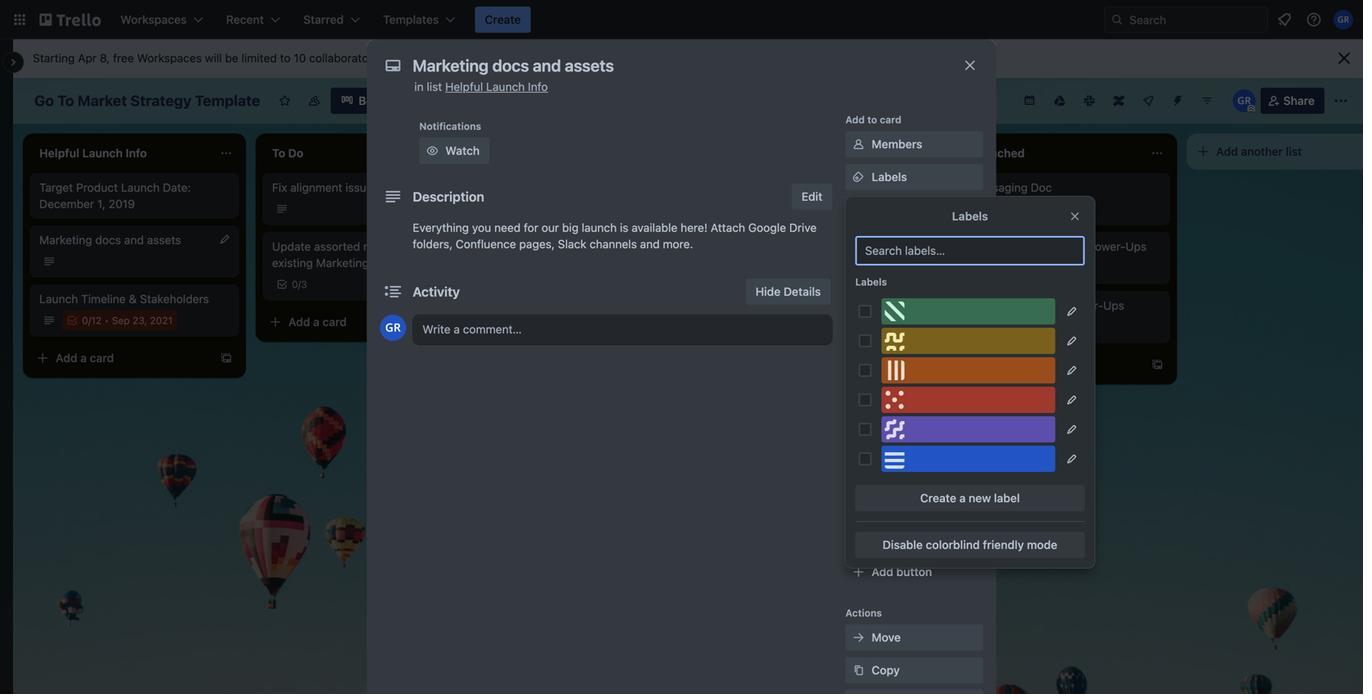 Task type: vqa. For each thing, say whether or not it's contained in the screenshot.
middle the Create from template… image
no



Task type: describe. For each thing, give the bounding box(es) containing it.
calendar power-up image
[[1023, 93, 1036, 107]]

members
[[872, 137, 923, 151]]

aug 21, 2020
[[758, 203, 819, 215]]

confluence inside everything you need for our big launch is available here! attach google drive folders, confluence pages, slack channels and more.
[[456, 237, 516, 251]]

button
[[897, 565, 932, 579]]

color: orange, title: none image
[[882, 357, 1056, 384]]

drive inside everything you need for our big launch is available here! attach google drive folders, confluence pages, slack channels and more.
[[789, 221, 817, 234]]

dates
[[872, 236, 903, 249]]

marketing docs and assets
[[39, 233, 181, 247]]

2 horizontal spatial on
[[1072, 240, 1085, 253]]

post
[[765, 240, 788, 253]]

color: blue, title: none image
[[882, 446, 1056, 472]]

apr
[[78, 51, 97, 65]]

existing
[[272, 256, 313, 270]]

docs
[[95, 233, 121, 247]]

channels
[[590, 237, 637, 251]]

add button button
[[846, 559, 983, 585]]

•
[[104, 315, 109, 326]]

add a card right need
[[521, 233, 580, 247]]

social promotion
[[738, 181, 827, 194]]

greg robinson (gregrobinson96) image
[[380, 315, 406, 341]]

our
[[542, 221, 559, 234]]

workspace visible image
[[308, 94, 321, 107]]

messaging doc link
[[971, 180, 1161, 196]]

starting apr 8, free workspaces will be limited to 10 collaborators. learn more about collaborator limits
[[33, 51, 576, 65]]

1 vertical spatial labels
[[952, 209, 988, 223]]

open information menu image
[[1306, 11, 1322, 28]]

watch button
[[419, 138, 490, 164]]

add to card
[[846, 114, 902, 125]]

actions
[[846, 608, 882, 619]]

social promotion link
[[738, 180, 928, 196]]

1 vertical spatial to
[[868, 114, 877, 125]]

1 horizontal spatial google
[[872, 432, 911, 446]]

labels link
[[846, 164, 983, 190]]

is
[[620, 221, 629, 234]]

hide details
[[756, 285, 821, 298]]

marketing training on power-ups link
[[971, 239, 1161, 255]]

0 vertical spatial list
[[427, 80, 442, 93]]

sep
[[112, 315, 130, 326]]

&
[[129, 292, 137, 306]]

in-
[[738, 299, 753, 312]]

market
[[78, 92, 127, 109]]

activity
[[413, 284, 460, 300]]

promotion
[[773, 181, 827, 194]]

add power-ups
[[872, 498, 957, 512]]

launch inside 'target product launch date: december 1, 2019'
[[121, 181, 160, 194]]

mode
[[1027, 538, 1058, 552]]

card up members
[[880, 114, 902, 125]]

a inside create a new label button
[[960, 492, 966, 505]]

learn
[[385, 51, 415, 65]]

assets
[[147, 233, 181, 247]]

board link
[[331, 88, 401, 114]]

copy
[[872, 664, 900, 677]]

1 vertical spatial confluence
[[872, 400, 934, 413]]

marketing for marketing training on power-ups
[[971, 240, 1024, 253]]

sm image for watch
[[424, 143, 441, 159]]

/ for 3
[[298, 279, 301, 290]]

sm image for labels
[[851, 169, 867, 185]]

1 horizontal spatial drive
[[914, 432, 942, 446]]

add inside button
[[872, 565, 894, 579]]

stakeholders
[[140, 292, 209, 306]]

for
[[524, 221, 539, 234]]

target product launch date: december 1, 2019 link
[[39, 180, 230, 212]]

0 horizontal spatial to
[[280, 51, 291, 65]]

sm image for cover
[[851, 300, 867, 316]]

star or unstar board image
[[278, 94, 291, 107]]

2 vertical spatial labels
[[856, 276, 887, 288]]

limited
[[242, 51, 277, 65]]

primary element
[[0, 0, 1363, 39]]

card left greg robinson (gregrobinson96) image
[[323, 315, 347, 329]]

friendly
[[983, 538, 1024, 552]]

slack inside everything you need for our big launch is available here! attach google drive folders, confluence pages, slack channels and more.
[[558, 237, 587, 251]]

3
[[301, 279, 307, 290]]

messaging doc
[[971, 181, 1052, 194]]

power- down custom
[[846, 376, 880, 388]]

0 for 0 / 12 • sep 23, 2021
[[82, 315, 88, 326]]

power ups image
[[1142, 94, 1155, 107]]

edit button
[[792, 184, 833, 210]]

be
[[225, 51, 238, 65]]

Search field
[[1124, 7, 1268, 32]]

edit
[[802, 190, 823, 203]]

colorblind
[[926, 538, 980, 552]]

show menu image
[[1333, 93, 1350, 109]]

available
[[632, 221, 678, 234]]

0 horizontal spatial launch
[[39, 292, 78, 306]]

color: purple, title: none image
[[882, 417, 1056, 443]]

a left greg robinson (gregrobinson96) image
[[313, 315, 320, 329]]

Search labels… text field
[[856, 236, 1085, 266]]

Aug 21, 2020 checkbox
[[738, 199, 824, 219]]

custom fields button
[[846, 333, 983, 349]]

2020 for sales
[[1028, 321, 1052, 333]]

references
[[363, 240, 420, 253]]

collaborator
[[481, 51, 545, 65]]

helpful
[[445, 80, 483, 93]]

disable colorblind friendly mode button
[[856, 532, 1085, 558]]

12
[[91, 315, 102, 326]]

sm image for copy
[[851, 662, 867, 679]]

nov for sales
[[990, 321, 1009, 333]]

Write a comment text field
[[413, 315, 833, 344]]

free
[[113, 51, 134, 65]]

automation
[[846, 540, 902, 552]]

attach
[[711, 221, 745, 234]]

more.
[[663, 237, 693, 251]]

color: yellow, title: none image
[[882, 328, 1056, 354]]

a down 0 / 12 • sep 23, 2021
[[80, 351, 87, 365]]

create for create
[[485, 13, 521, 26]]

pages
[[372, 256, 404, 270]]

workspaces
[[137, 51, 202, 65]]

add another list button
[[1187, 134, 1363, 170]]

1 horizontal spatial greg robinson (gregrobinson96) image
[[1334, 10, 1354, 30]]

create for create a new label
[[921, 492, 957, 505]]

sm image for move
[[851, 630, 867, 646]]

cover
[[872, 301, 904, 315]]

0 / 12 • sep 23, 2021
[[82, 315, 173, 326]]

limits
[[548, 51, 576, 65]]

new
[[969, 492, 991, 505]]

training for sales
[[1002, 299, 1045, 312]]

folders,
[[413, 237, 453, 251]]

0 vertical spatial announcement
[[800, 240, 880, 253]]

add power-ups link
[[846, 492, 983, 518]]

launch timeline & stakeholders link
[[39, 291, 230, 307]]

issue
[[346, 181, 373, 194]]

launch
[[582, 221, 617, 234]]

create a new label button
[[856, 485, 1085, 512]]

custom
[[872, 334, 914, 348]]

marketing training on power-ups
[[971, 240, 1147, 253]]

card right the pages,
[[555, 233, 580, 247]]

list inside "button"
[[1286, 145, 1302, 158]]



Task type: locate. For each thing, give the bounding box(es) containing it.
-
[[791, 240, 797, 253]]

dates button
[[846, 230, 983, 256]]

confluence down you
[[456, 237, 516, 251]]

sm image right edit "button"
[[851, 169, 867, 185]]

timeline
[[81, 292, 126, 306]]

here!
[[681, 221, 708, 234]]

0 vertical spatial 0
[[292, 279, 298, 290]]

create inside button
[[921, 492, 957, 505]]

more
[[418, 51, 445, 65]]

sm image down add to card
[[851, 136, 867, 153]]

notifications
[[419, 121, 481, 132]]

1 horizontal spatial list
[[1286, 145, 1302, 158]]

0 vertical spatial training
[[1027, 240, 1069, 253]]

0 vertical spatial confluence
[[456, 237, 516, 251]]

1 horizontal spatial /
[[298, 279, 301, 290]]

1 horizontal spatial and
[[640, 237, 660, 251]]

/ left •
[[88, 315, 91, 326]]

sm image
[[851, 136, 867, 153], [424, 143, 441, 159], [851, 169, 867, 185], [851, 300, 867, 316]]

create left "new" at the right of the page
[[921, 492, 957, 505]]

0 vertical spatial /
[[298, 279, 301, 290]]

list
[[427, 80, 442, 93], [1286, 145, 1302, 158]]

0 for 0 / 3
[[292, 279, 298, 290]]

greg robinson (gregrobinson96) image
[[1334, 10, 1354, 30], [1233, 89, 1256, 112]]

marketing inside update assorted references on existing marketing pages
[[316, 256, 369, 270]]

sm image left "watch"
[[424, 143, 441, 159]]

launch up 2019
[[121, 181, 160, 194]]

None text field
[[405, 51, 946, 80]]

sm image inside the move link
[[851, 630, 867, 646]]

sm image left copy
[[851, 662, 867, 679]]

Board name text field
[[26, 88, 268, 114]]

0 horizontal spatial marketing
[[39, 233, 92, 247]]

and down available
[[640, 237, 660, 251]]

on for references
[[423, 240, 436, 253]]

nov
[[990, 262, 1009, 274], [990, 321, 1009, 333]]

training up the nov 14, 2020
[[1002, 299, 1045, 312]]

1 sm image from the top
[[851, 630, 867, 646]]

nov left 14, at the right of page
[[990, 321, 1009, 333]]

1 vertical spatial /
[[88, 315, 91, 326]]

1 vertical spatial 2020
[[1023, 262, 1047, 274]]

23,
[[133, 315, 147, 326]]

template
[[195, 92, 260, 109]]

to
[[280, 51, 291, 65], [868, 114, 877, 125]]

share button
[[1261, 88, 1325, 114]]

blog post - announcement link
[[738, 239, 928, 255]]

0 horizontal spatial list
[[427, 80, 442, 93]]

sm image inside the copy link
[[851, 662, 867, 679]]

2020 right 9,
[[1023, 262, 1047, 274]]

list right another
[[1286, 145, 1302, 158]]

add inside "button"
[[1217, 145, 1238, 158]]

0 vertical spatial sm image
[[851, 630, 867, 646]]

another
[[1241, 145, 1283, 158]]

search image
[[1111, 13, 1124, 26]]

power- up disable
[[897, 498, 935, 512]]

1 horizontal spatial confluence
[[872, 400, 934, 413]]

add a card down 12
[[56, 351, 114, 365]]

/ down existing
[[298, 279, 301, 290]]

copy link
[[846, 658, 983, 684]]

nov for marketing
[[990, 262, 1009, 274]]

sm image left cover on the top
[[851, 300, 867, 316]]

8,
[[100, 51, 110, 65]]

to left 10
[[280, 51, 291, 65]]

list right in
[[427, 80, 442, 93]]

disable colorblind friendly mode
[[883, 538, 1058, 552]]

0 horizontal spatial and
[[124, 233, 144, 247]]

create a new label
[[921, 492, 1020, 505]]

0
[[292, 279, 298, 290], [82, 315, 88, 326]]

in-app announcement link
[[738, 298, 928, 314]]

marketing down december
[[39, 233, 92, 247]]

launch down collaborator
[[486, 80, 525, 93]]

google down power-ups at the bottom right of the page
[[872, 432, 911, 446]]

on down everything
[[423, 240, 436, 253]]

sales training on power-ups
[[971, 299, 1125, 312]]

Nov 9, 2020 checkbox
[[971, 258, 1052, 278]]

everything
[[413, 221, 469, 234]]

confluence up google drive
[[872, 400, 934, 413]]

1 vertical spatial announcement
[[777, 299, 857, 312]]

update assorted references on existing marketing pages link
[[272, 239, 462, 271]]

greg robinson (gregrobinson96) image left share button
[[1233, 89, 1256, 112]]

power-ups
[[846, 376, 899, 388]]

0 left 3
[[292, 279, 298, 290]]

nov 9, 2020
[[990, 262, 1047, 274]]

a left "new" at the right of the page
[[960, 492, 966, 505]]

0 vertical spatial labels
[[872, 170, 907, 184]]

drive down color: red, title: none image
[[914, 432, 942, 446]]

in-app announcement
[[738, 299, 857, 312]]

1 vertical spatial google
[[872, 432, 911, 446]]

need
[[494, 221, 521, 234]]

add a card
[[521, 233, 580, 247], [289, 315, 347, 329], [56, 351, 114, 365], [987, 358, 1045, 371]]

1 vertical spatial 0
[[82, 315, 88, 326]]

marketing down assorted
[[316, 256, 369, 270]]

2020 right 21,
[[794, 203, 819, 215]]

announcement
[[800, 240, 880, 253], [777, 299, 857, 312]]

1 vertical spatial sm image
[[851, 662, 867, 679]]

target product launch date: december 1, 2019
[[39, 181, 191, 211]]

2020
[[794, 203, 819, 215], [1023, 262, 1047, 274], [1028, 321, 1052, 333]]

labels down members
[[872, 170, 907, 184]]

members link
[[846, 131, 983, 157]]

move
[[872, 631, 901, 644]]

sm image inside cover link
[[851, 300, 867, 316]]

announcement right -
[[800, 240, 880, 253]]

1 vertical spatial training
[[1002, 299, 1045, 312]]

power- right on
[[1066, 299, 1104, 312]]

sm image inside watch button
[[424, 143, 441, 159]]

ups
[[1126, 240, 1147, 253], [1104, 299, 1125, 312], [880, 376, 899, 388], [935, 498, 957, 512]]

1 nov from the top
[[990, 262, 1009, 274]]

slack
[[558, 237, 587, 251], [872, 465, 901, 479]]

1 horizontal spatial 0
[[292, 279, 298, 290]]

0 vertical spatial nov
[[990, 262, 1009, 274]]

alignment
[[290, 181, 342, 194]]

2 sm image from the top
[[851, 662, 867, 679]]

1 vertical spatial launch
[[121, 181, 160, 194]]

and right the docs
[[124, 233, 144, 247]]

2 vertical spatial launch
[[39, 292, 78, 306]]

add a card button
[[495, 227, 676, 253], [262, 309, 443, 335], [30, 345, 210, 371], [961, 352, 1141, 378]]

labels up cover on the top
[[856, 276, 887, 288]]

fix
[[272, 181, 287, 194]]

1 vertical spatial nov
[[990, 321, 1009, 333]]

description
[[413, 189, 485, 205]]

2019
[[109, 197, 135, 211]]

december
[[39, 197, 94, 211]]

in
[[414, 80, 424, 93]]

/ for 12
[[88, 315, 91, 326]]

training
[[1027, 240, 1069, 253], [1002, 299, 1045, 312]]

0 vertical spatial 2020
[[794, 203, 819, 215]]

power- down messaging doc link
[[1088, 240, 1126, 253]]

0 horizontal spatial slack
[[558, 237, 587, 251]]

on down close popover icon
[[1072, 240, 1085, 253]]

target
[[39, 181, 73, 194]]

0 horizontal spatial google
[[749, 221, 786, 234]]

edit card image
[[218, 233, 231, 246]]

collaborators.
[[309, 51, 382, 65]]

create up collaborator
[[485, 13, 521, 26]]

9,
[[1011, 262, 1020, 274]]

labels up search labels… text field
[[952, 209, 988, 223]]

on right issue
[[376, 181, 389, 194]]

on inside update assorted references on existing marketing pages
[[423, 240, 436, 253]]

1 horizontal spatial to
[[868, 114, 877, 125]]

color: green, title: none image
[[882, 298, 1056, 325]]

Nov 14, 2020 checkbox
[[971, 317, 1057, 337]]

1 vertical spatial list
[[1286, 145, 1302, 158]]

and inside everything you need for our big launch is available here! attach google drive folders, confluence pages, slack channels and more.
[[640, 237, 660, 251]]

0 horizontal spatial create
[[485, 13, 521, 26]]

sm image inside labels link
[[851, 169, 867, 185]]

2 nov from the top
[[990, 321, 1009, 333]]

2020 for marketing
[[1023, 262, 1047, 274]]

social
[[738, 181, 770, 194]]

1 horizontal spatial marketing
[[316, 256, 369, 270]]

board
[[359, 94, 391, 107]]

close popover image
[[1069, 210, 1082, 223]]

add a card down 3
[[289, 315, 347, 329]]

to up members
[[868, 114, 877, 125]]

add another list
[[1217, 145, 1302, 158]]

2020 right 14, at the right of page
[[1028, 321, 1052, 333]]

0 horizontal spatial greg robinson (gregrobinson96) image
[[1233, 89, 1256, 112]]

2020 inside option
[[794, 203, 819, 215]]

21,
[[778, 203, 792, 215]]

0 horizontal spatial drive
[[789, 221, 817, 234]]

a right for
[[546, 233, 552, 247]]

launch left the timeline
[[39, 292, 78, 306]]

marketing up nov 9, 2020 checkbox
[[971, 240, 1024, 253]]

0 horizontal spatial confluence
[[456, 237, 516, 251]]

1 vertical spatial create
[[921, 492, 957, 505]]

2 vertical spatial 2020
[[1028, 321, 1052, 333]]

slack down big
[[558, 237, 587, 251]]

go
[[34, 92, 54, 109]]

starting
[[33, 51, 75, 65]]

1 vertical spatial drive
[[914, 432, 942, 446]]

create button
[[475, 7, 531, 33]]

sm image inside members link
[[851, 136, 867, 153]]

attachment
[[872, 269, 935, 282]]

1,
[[97, 197, 106, 211]]

messaging
[[971, 181, 1028, 194]]

fix alignment issue on /pricing
[[272, 181, 432, 194]]

drive up blog post - announcement
[[789, 221, 817, 234]]

0 horizontal spatial on
[[376, 181, 389, 194]]

1 horizontal spatial slack
[[872, 465, 901, 479]]

0 / 3
[[292, 279, 307, 290]]

google down aug
[[749, 221, 786, 234]]

0 vertical spatial google
[[749, 221, 786, 234]]

0 vertical spatial create
[[485, 13, 521, 26]]

color: red, title: none image
[[882, 387, 1056, 413]]

training up nov 9, 2020
[[1027, 240, 1069, 253]]

sm image for members
[[851, 136, 867, 153]]

1 horizontal spatial create
[[921, 492, 957, 505]]

10
[[294, 51, 306, 65]]

1 horizontal spatial on
[[423, 240, 436, 253]]

on
[[1048, 299, 1063, 312]]

google inside everything you need for our big launch is available here! attach google drive folders, confluence pages, slack channels and more.
[[749, 221, 786, 234]]

disable
[[883, 538, 923, 552]]

0 horizontal spatial 0
[[82, 315, 88, 326]]

aug
[[758, 203, 776, 215]]

slack down google drive
[[872, 465, 901, 479]]

1 vertical spatial slack
[[872, 465, 901, 479]]

share
[[1284, 94, 1315, 107]]

announcement down details at the top right
[[777, 299, 857, 312]]

0 notifications image
[[1275, 10, 1295, 30]]

marketing for marketing docs and assets
[[39, 233, 92, 247]]

0 vertical spatial slack
[[558, 237, 587, 251]]

greg robinson (gregrobinson96) image right 'open information menu' image
[[1334, 10, 1354, 30]]

card down the nov 14, 2020
[[1021, 358, 1045, 371]]

and inside marketing docs and assets link
[[124, 233, 144, 247]]

nov left 9,
[[990, 262, 1009, 274]]

go to market strategy template
[[34, 92, 260, 109]]

0 vertical spatial drive
[[789, 221, 817, 234]]

0 horizontal spatial /
[[88, 315, 91, 326]]

google drive
[[872, 432, 942, 446]]

a down nov 14, 2020 checkbox
[[1012, 358, 1018, 371]]

create from template… image
[[685, 234, 699, 247], [453, 316, 466, 329], [220, 352, 233, 365], [1151, 358, 1164, 371]]

blog post - announcement
[[738, 240, 880, 253]]

big
[[562, 221, 579, 234]]

add a card down 14, at the right of page
[[987, 358, 1045, 371]]

0 left 12
[[82, 315, 88, 326]]

card down •
[[90, 351, 114, 365]]

add button
[[872, 565, 932, 579]]

label
[[994, 492, 1020, 505]]

custom fields
[[872, 334, 949, 348]]

assorted
[[314, 240, 360, 253]]

hide details link
[[746, 279, 831, 305]]

move link
[[846, 625, 983, 651]]

sm image
[[851, 630, 867, 646], [851, 662, 867, 679]]

0 vertical spatial launch
[[486, 80, 525, 93]]

2 horizontal spatial marketing
[[971, 240, 1024, 253]]

sm image down actions
[[851, 630, 867, 646]]

fix alignment issue on /pricing link
[[272, 180, 462, 196]]

1 vertical spatial greg robinson (gregrobinson96) image
[[1233, 89, 1256, 112]]

sales
[[971, 299, 999, 312]]

2 horizontal spatial launch
[[486, 80, 525, 93]]

training for marketing
[[1027, 240, 1069, 253]]

0 vertical spatial greg robinson (gregrobinson96) image
[[1334, 10, 1354, 30]]

on for issue
[[376, 181, 389, 194]]

create inside button
[[485, 13, 521, 26]]

0 vertical spatial to
[[280, 51, 291, 65]]

1 horizontal spatial launch
[[121, 181, 160, 194]]

nov 14, 2020
[[990, 321, 1052, 333]]

None checkbox
[[971, 199, 1057, 219], [738, 258, 819, 278], [971, 199, 1057, 219], [738, 258, 819, 278]]



